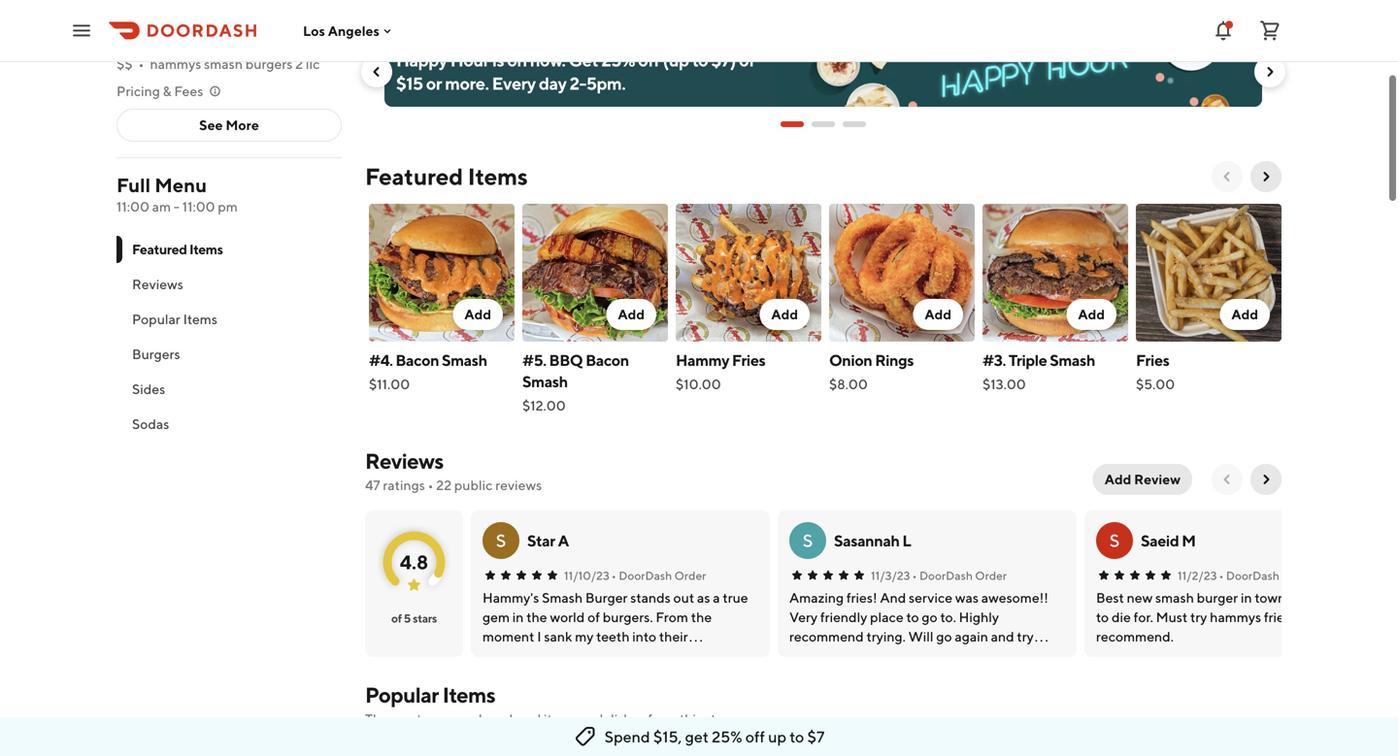 Task type: vqa. For each thing, say whether or not it's contained in the screenshot.
Popular within the popular items the most commonly ordered items and dishes from this store
yes



Task type: locate. For each thing, give the bounding box(es) containing it.
los
[[303, 23, 325, 39]]

1 horizontal spatial 11:00
[[182, 199, 215, 215]]

1 horizontal spatial of
[[739, 50, 755, 70]]

0 vertical spatial to
[[692, 50, 708, 70]]

of left the 5
[[391, 612, 402, 625]]

add
[[465, 306, 491, 322], [618, 306, 645, 322], [771, 306, 798, 322], [925, 306, 952, 322], [1078, 306, 1105, 322], [1232, 306, 1258, 322], [1105, 471, 1131, 487]]

#5. bbq bacon smash $12.00
[[522, 351, 629, 414]]

previous button of carousel image
[[369, 64, 385, 80], [1220, 169, 1235, 184]]

25% down store
[[712, 728, 742, 746]]

0 vertical spatial 47
[[156, 29, 171, 45]]

47 down reviews link
[[365, 477, 380, 493]]

$5.00
[[1136, 376, 1175, 392]]

reviews up 22
[[365, 449, 444, 474]]

2 horizontal spatial s
[[1110, 530, 1120, 551]]

6 add button from the left
[[1220, 299, 1270, 330]]

0 horizontal spatial review
[[1134, 471, 1181, 487]]

1 horizontal spatial 47
[[365, 477, 380, 493]]

order
[[674, 569, 706, 583], [975, 569, 1007, 583]]

0 horizontal spatial featured
[[132, 241, 187, 257]]

2 horizontal spatial smash
[[1050, 351, 1095, 369]]

fries inside hammy fries $10.00
[[732, 351, 765, 369]]

featured items down the or
[[365, 163, 528, 190]]

to left $7
[[790, 728, 804, 746]]

review
[[1134, 471, 1181, 487], [1282, 569, 1321, 583]]

$10.00
[[676, 376, 721, 392]]

0 vertical spatial off
[[638, 50, 660, 70]]

doordash right 11/2/23
[[1226, 569, 1280, 583]]

1 order from the left
[[674, 569, 706, 583]]

to left the $7)
[[692, 50, 708, 70]]

spend $15, get 25% off up to $7
[[605, 728, 825, 746]]

0 horizontal spatial ratings
[[173, 29, 216, 45]]

get
[[569, 50, 598, 70]]

4 add button from the left
[[913, 299, 963, 330]]

0 vertical spatial 4.8
[[117, 29, 136, 45]]

1 horizontal spatial 4.8
[[400, 551, 428, 574]]

order for a
[[674, 569, 706, 583]]

of right the $7)
[[739, 50, 755, 70]]

1 add button from the left
[[453, 299, 503, 330]]

previous button of carousel image left next button of carousel icon
[[1220, 169, 1235, 184]]

0 vertical spatial previous button of carousel image
[[369, 64, 385, 80]]

add for onion rings
[[925, 306, 952, 322]]

hammy fries $10.00
[[676, 351, 765, 392]]

commonly
[[425, 711, 489, 727]]

ratings inside reviews 47 ratings • 22 public reviews
[[383, 477, 425, 493]]

popular up burgers
[[132, 311, 180, 327]]

review inside button
[[1134, 471, 1181, 487]]

sides button
[[117, 372, 342, 407]]

1 horizontal spatial order
[[975, 569, 1007, 583]]

sodas button
[[117, 407, 342, 442]]

0 horizontal spatial 11:00
[[117, 199, 149, 215]]

#2. double smash image
[[678, 745, 816, 756]]

add for fries
[[1232, 306, 1258, 322]]

featured down $15
[[365, 163, 463, 190]]

doordash for saeid m
[[1226, 569, 1280, 583]]

add for #5. bbq bacon smash
[[618, 306, 645, 322]]

add review button
[[1093, 464, 1192, 495]]

2 doordash from the left
[[919, 569, 973, 583]]

0 vertical spatial featured
[[365, 163, 463, 190]]

• doordash order
[[612, 569, 706, 583], [912, 569, 1007, 583]]

s left sasannah
[[803, 530, 813, 551]]

popular items button
[[117, 302, 342, 337]]

see
[[199, 117, 223, 133]]

doordash right 11/10/23
[[619, 569, 672, 583]]

0 horizontal spatial off
[[638, 50, 660, 70]]

3 add button from the left
[[760, 299, 810, 330]]

add button for #3. triple smash
[[1067, 299, 1117, 330]]

happy
[[396, 50, 447, 70]]

dishes
[[606, 711, 645, 727]]

featured down am
[[132, 241, 187, 257]]

smash right triple
[[1050, 351, 1095, 369]]

hammy
[[676, 351, 729, 369]]

popular
[[132, 311, 180, 327], [365, 683, 439, 708]]

doordash
[[619, 569, 672, 583], [919, 569, 973, 583], [1226, 569, 1280, 583]]

add button for #4. bacon smash
[[453, 299, 503, 330]]

1 fries from the left
[[732, 351, 765, 369]]

add inside button
[[1105, 471, 1131, 487]]

of
[[739, 50, 755, 70], [391, 612, 402, 625]]

1 vertical spatial to
[[790, 728, 804, 746]]

&
[[163, 83, 172, 99]]

get
[[685, 728, 709, 746]]

bacon right #4.
[[396, 351, 439, 369]]

0 vertical spatial review
[[1134, 471, 1181, 487]]

add for hammy fries
[[771, 306, 798, 322]]

1 horizontal spatial 25%
[[712, 728, 742, 746]]

0 vertical spatial featured items
[[365, 163, 528, 190]]

see more
[[199, 117, 259, 133]]

featured items
[[365, 163, 528, 190], [132, 241, 223, 257]]

smash left #5.
[[442, 351, 487, 369]]

• right $$
[[138, 56, 144, 72]]

0 horizontal spatial 4.8
[[117, 29, 136, 45]]

0 horizontal spatial doordash
[[619, 569, 672, 583]]

#5. bbq bacon smash image
[[522, 204, 668, 342]]

items inside popular items the most commonly ordered items and dishes from this store
[[442, 683, 495, 708]]

smash down #5.
[[522, 372, 568, 391]]

reviews inside reviews 47 ratings • 22 public reviews
[[365, 449, 444, 474]]

1 horizontal spatial • doordash order
[[912, 569, 1007, 583]]

smash inside #3. triple smash $13.00
[[1050, 351, 1095, 369]]

1 horizontal spatial smash
[[522, 372, 568, 391]]

s left saeid
[[1110, 530, 1120, 551]]

0 horizontal spatial smash
[[442, 351, 487, 369]]

0 horizontal spatial 25%
[[601, 50, 635, 70]]

s
[[496, 530, 506, 551], [803, 530, 813, 551], [1110, 530, 1120, 551]]

0 vertical spatial popular
[[132, 311, 180, 327]]

2 bacon from the left
[[586, 351, 629, 369]]

doordash right the 11/3/23
[[919, 569, 973, 583]]

1 horizontal spatial popular
[[365, 683, 439, 708]]

popular up most
[[365, 683, 439, 708]]

2 11:00 from the left
[[182, 199, 215, 215]]

2 fries from the left
[[1136, 351, 1169, 369]]

0 horizontal spatial 47
[[156, 29, 171, 45]]

1 bacon from the left
[[396, 351, 439, 369]]

#4.
[[369, 351, 393, 369]]

l
[[902, 532, 911, 550]]

pricing & fees button
[[117, 82, 223, 101]]

ratings down reviews link
[[383, 477, 425, 493]]

add for #4. bacon smash
[[465, 306, 491, 322]]

saeid m
[[1141, 532, 1196, 550]]

1 vertical spatial review
[[1282, 569, 1321, 583]]

fries
[[732, 351, 765, 369], [1136, 351, 1169, 369]]

1 horizontal spatial doordash
[[919, 569, 973, 583]]

0 horizontal spatial popular
[[132, 311, 180, 327]]

11:00 right - on the left top of the page
[[182, 199, 215, 215]]

0 horizontal spatial reviews
[[132, 276, 183, 292]]

1 vertical spatial reviews
[[365, 449, 444, 474]]

items down reviews 'button'
[[183, 311, 217, 327]]

1 • doordash order from the left
[[612, 569, 706, 583]]

5
[[404, 612, 411, 625]]

fries right the hammy
[[732, 351, 765, 369]]

1 horizontal spatial previous button of carousel image
[[1220, 169, 1235, 184]]

0 horizontal spatial featured items
[[132, 241, 223, 257]]

1 horizontal spatial s
[[803, 530, 813, 551]]

2 • doordash order from the left
[[912, 569, 1007, 583]]

to
[[692, 50, 708, 70], [790, 728, 804, 746]]

1 doordash from the left
[[619, 569, 672, 583]]

smash for #3. triple smash
[[1050, 351, 1095, 369]]

47 down open now
[[156, 29, 171, 45]]

2-
[[570, 73, 586, 94]]

featured items down - on the left top of the page
[[132, 241, 223, 257]]

select promotional banner element
[[781, 107, 866, 142]]

popular for popular items
[[132, 311, 180, 327]]

1 vertical spatial ratings
[[383, 477, 425, 493]]

bacon right bbq on the left top
[[586, 351, 629, 369]]

47 ratings •
[[156, 29, 227, 45]]

reviews up the popular items
[[132, 276, 183, 292]]

1.5 mi
[[233, 29, 268, 45]]

triple
[[1009, 351, 1047, 369]]

next button of carousel image
[[1258, 169, 1274, 184]]

fries up $5.00
[[1136, 351, 1169, 369]]

off left up
[[745, 728, 765, 746]]

popular inside button
[[132, 311, 180, 327]]

1 horizontal spatial featured
[[365, 163, 463, 190]]

to inside happy hour is on now. get 25% off (up to $7) of $15 or more. every day 2-5pm.
[[692, 50, 708, 70]]

25% up 5pm.
[[601, 50, 635, 70]]

previous button of carousel image left $15
[[369, 64, 385, 80]]

0 horizontal spatial of
[[391, 612, 402, 625]]

1 vertical spatial featured
[[132, 241, 187, 257]]

25% inside happy hour is on now. get 25% off (up to $7) of $15 or more. every day 2-5pm.
[[601, 50, 635, 70]]

• doordash order right 11/10/23
[[612, 569, 706, 583]]

0 horizontal spatial • doordash order
[[612, 569, 706, 583]]

items down every at the left
[[468, 163, 528, 190]]

0 horizontal spatial s
[[496, 530, 506, 551]]

1 vertical spatial off
[[745, 728, 765, 746]]

1 horizontal spatial featured items
[[365, 163, 528, 190]]

s left star
[[496, 530, 506, 551]]

1 vertical spatial 47
[[365, 477, 380, 493]]

0 horizontal spatial to
[[692, 50, 708, 70]]

popular inside popular items the most commonly ordered items and dishes from this store
[[365, 683, 439, 708]]

2 s from the left
[[803, 530, 813, 551]]

1 vertical spatial previous button of carousel image
[[1220, 169, 1235, 184]]

next button of carousel image
[[1262, 64, 1278, 80]]

reviews inside 'button'
[[132, 276, 183, 292]]

1 horizontal spatial bacon
[[586, 351, 629, 369]]

public
[[454, 477, 493, 493]]

0 horizontal spatial bacon
[[396, 351, 439, 369]]

4.8 up $$
[[117, 29, 136, 45]]

4.8 up of 5 stars
[[400, 551, 428, 574]]

featured
[[365, 163, 463, 190], [132, 241, 187, 257]]

star a
[[527, 532, 569, 550]]

$12.00
[[522, 398, 566, 414]]

5 add button from the left
[[1067, 299, 1117, 330]]

1 horizontal spatial ratings
[[383, 477, 425, 493]]

bbq
[[549, 351, 583, 369]]

$11.00
[[369, 376, 410, 392]]

open menu image
[[70, 19, 93, 42]]

0 vertical spatial of
[[739, 50, 755, 70]]

0 vertical spatial reviews
[[132, 276, 183, 292]]

1 11:00 from the left
[[117, 199, 149, 215]]

0 horizontal spatial fries
[[732, 351, 765, 369]]

• left 22
[[428, 477, 434, 493]]

star
[[527, 532, 555, 550]]

1 vertical spatial popular
[[365, 683, 439, 708]]

2 add button from the left
[[606, 299, 656, 330]]

3 doordash from the left
[[1226, 569, 1280, 583]]

add button for hammy fries
[[760, 299, 810, 330]]

11:00
[[117, 199, 149, 215], [182, 199, 215, 215]]

now.
[[530, 50, 565, 70]]

•
[[221, 29, 227, 45], [138, 56, 144, 72], [428, 477, 434, 493], [612, 569, 616, 583], [912, 569, 917, 583], [1219, 569, 1224, 583]]

0 horizontal spatial order
[[674, 569, 706, 583]]

am
[[152, 199, 171, 215]]

hammy fries image
[[676, 204, 821, 342]]

1 horizontal spatial reviews
[[365, 449, 444, 474]]

1 horizontal spatial fries
[[1136, 351, 1169, 369]]

• right the 11/3/23
[[912, 569, 917, 583]]

off left the (up
[[638, 50, 660, 70]]

ratings down now
[[173, 29, 216, 45]]

2 horizontal spatial doordash
[[1226, 569, 1280, 583]]

1 vertical spatial featured items
[[132, 241, 223, 257]]

2 order from the left
[[975, 569, 1007, 583]]

11/2/23
[[1178, 569, 1217, 583]]

11:00 down the full
[[117, 199, 149, 215]]

1.5
[[233, 29, 250, 45]]

smash inside #4. bacon smash $11.00
[[442, 351, 487, 369]]

items up commonly
[[442, 683, 495, 708]]

1 s from the left
[[496, 530, 506, 551]]

fries image
[[1136, 204, 1282, 342]]

is
[[492, 50, 504, 70]]

#3.
[[983, 351, 1006, 369]]

s for star a
[[496, 530, 506, 551]]

of inside happy hour is on now. get 25% off (up to $7) of $15 or more. every day 2-5pm.
[[739, 50, 755, 70]]

reviews
[[495, 477, 542, 493]]

3 s from the left
[[1110, 530, 1120, 551]]

• doordash order right the 11/3/23
[[912, 569, 1007, 583]]

ratings
[[173, 29, 216, 45], [383, 477, 425, 493]]

0 vertical spatial 25%
[[601, 50, 635, 70]]

menu
[[155, 174, 207, 197]]

items inside button
[[183, 311, 217, 327]]

popular for popular items the most commonly ordered items and dishes from this store
[[365, 683, 439, 708]]

47
[[156, 29, 171, 45], [365, 477, 380, 493]]

burgers button
[[117, 337, 342, 372]]

11/10/23
[[564, 569, 610, 583]]

47 inside reviews 47 ratings • 22 public reviews
[[365, 477, 380, 493]]



Task type: describe. For each thing, give the bounding box(es) containing it.
$7)
[[711, 50, 736, 70]]

• left the 1.5
[[221, 29, 227, 45]]

$15
[[396, 73, 423, 94]]

onion
[[829, 351, 872, 369]]

reviews for reviews 47 ratings • 22 public reviews
[[365, 449, 444, 474]]

sasannah
[[834, 532, 900, 550]]

pricing & fees
[[117, 83, 203, 99]]

spend
[[605, 728, 650, 746]]

hammys
[[150, 56, 201, 72]]

reviews button
[[117, 267, 342, 302]]

1 horizontal spatial review
[[1282, 569, 1321, 583]]

a
[[558, 532, 569, 550]]

stars
[[413, 612, 437, 625]]

5pm.
[[586, 73, 626, 94]]

next image
[[1258, 472, 1274, 487]]

m
[[1182, 532, 1196, 550]]

$15,
[[653, 728, 682, 746]]

items up reviews 'button'
[[189, 241, 223, 257]]

$7
[[807, 728, 825, 746]]

$$ • hammys smash burgers 2 llc
[[117, 56, 320, 72]]

add button for fries
[[1220, 299, 1270, 330]]

$8.00
[[829, 376, 868, 392]]

store
[[705, 711, 736, 727]]

fries $5.00
[[1136, 351, 1175, 392]]

sides
[[132, 381, 165, 397]]

reviews for reviews
[[132, 276, 183, 292]]

s for saeid m
[[1110, 530, 1120, 551]]

rings
[[875, 351, 914, 369]]

11/3/23
[[871, 569, 910, 583]]

onion rings $8.00
[[829, 351, 914, 392]]

see more button
[[117, 110, 341, 141]]

featured items heading
[[365, 161, 528, 192]]

featured inside heading
[[365, 163, 463, 190]]

the
[[365, 711, 388, 727]]

now
[[172, 1, 198, 17]]

ordered
[[492, 711, 541, 727]]

smash inside '#5. bbq bacon smash $12.00'
[[522, 372, 568, 391]]

• doordash order for star a
[[612, 569, 706, 583]]

#3. triple smash $13.00
[[983, 351, 1095, 392]]

notification bell image
[[1212, 19, 1235, 42]]

up
[[768, 728, 787, 746]]

• doordash order for sasannah l
[[912, 569, 1007, 583]]

open now
[[134, 1, 198, 17]]

#4. bacon smash image
[[369, 204, 515, 342]]

doordash for star a
[[619, 569, 672, 583]]

more.
[[445, 73, 489, 94]]

mi
[[253, 29, 268, 45]]

$13.00
[[983, 376, 1026, 392]]

reviews link
[[365, 449, 444, 474]]

0 items, open order cart image
[[1258, 19, 1282, 42]]

happy hour is on now. get 25% off (up to $7) of $15 or more. every day 2-5pm.
[[396, 50, 755, 94]]

burgers
[[132, 346, 180, 362]]

• right 11/2/23
[[1219, 569, 1224, 583]]

fries inside fries $5.00
[[1136, 351, 1169, 369]]

day
[[539, 73, 567, 94]]

sasannah l
[[834, 532, 911, 550]]

angeles
[[328, 23, 380, 39]]

most
[[391, 711, 422, 727]]

from
[[648, 711, 677, 727]]

items inside heading
[[468, 163, 528, 190]]

on
[[507, 50, 527, 70]]

#4. bacon smash $11.00
[[369, 351, 487, 392]]

reviews 47 ratings • 22 public reviews
[[365, 449, 542, 493]]

bacon inside #4. bacon smash $11.00
[[396, 351, 439, 369]]

pricing
[[117, 83, 160, 99]]

off inside happy hour is on now. get 25% off (up to $7) of $15 or more. every day 2-5pm.
[[638, 50, 660, 70]]

sodas
[[132, 416, 169, 432]]

doordash for sasannah l
[[919, 569, 973, 583]]

fees
[[174, 83, 203, 99]]

0 horizontal spatial previous button of carousel image
[[369, 64, 385, 80]]

more
[[226, 117, 259, 133]]

every
[[492, 73, 536, 94]]

1 vertical spatial of
[[391, 612, 402, 625]]

open
[[134, 1, 169, 17]]

2
[[295, 56, 303, 72]]

llc
[[306, 56, 320, 72]]

1 vertical spatial 25%
[[712, 728, 742, 746]]

order for l
[[975, 569, 1007, 583]]

smash for #4. bacon smash
[[442, 351, 487, 369]]

add for #3. triple smash
[[1078, 306, 1105, 322]]

22
[[436, 477, 452, 493]]

$$
[[117, 56, 133, 72]]

• doordash review
[[1219, 569, 1321, 583]]

previous image
[[1220, 472, 1235, 487]]

(up
[[663, 50, 689, 70]]

1 vertical spatial 4.8
[[400, 551, 428, 574]]

of 5 stars
[[391, 612, 437, 625]]

pm
[[218, 199, 238, 215]]

saeid
[[1141, 532, 1179, 550]]

full
[[117, 174, 151, 197]]

add button for onion rings
[[913, 299, 963, 330]]

0 vertical spatial ratings
[[173, 29, 216, 45]]

-
[[174, 199, 180, 215]]

items
[[544, 711, 577, 727]]

and
[[580, 711, 603, 727]]

bacon inside '#5. bbq bacon smash $12.00'
[[586, 351, 629, 369]]

or
[[426, 73, 442, 94]]

smash
[[204, 56, 243, 72]]

popular items
[[132, 311, 217, 327]]

#3. triple smash image
[[983, 204, 1128, 342]]

add button for #5. bbq bacon smash
[[606, 299, 656, 330]]

this
[[680, 711, 702, 727]]

hour
[[450, 50, 489, 70]]

1 horizontal spatial to
[[790, 728, 804, 746]]

• right 11/10/23
[[612, 569, 616, 583]]

• inside reviews 47 ratings • 22 public reviews
[[428, 477, 434, 493]]

popular items the most commonly ordered items and dishes from this store
[[365, 683, 736, 727]]

onion rings image
[[829, 204, 975, 342]]

1 horizontal spatial off
[[745, 728, 765, 746]]

s for sasannah l
[[803, 530, 813, 551]]



